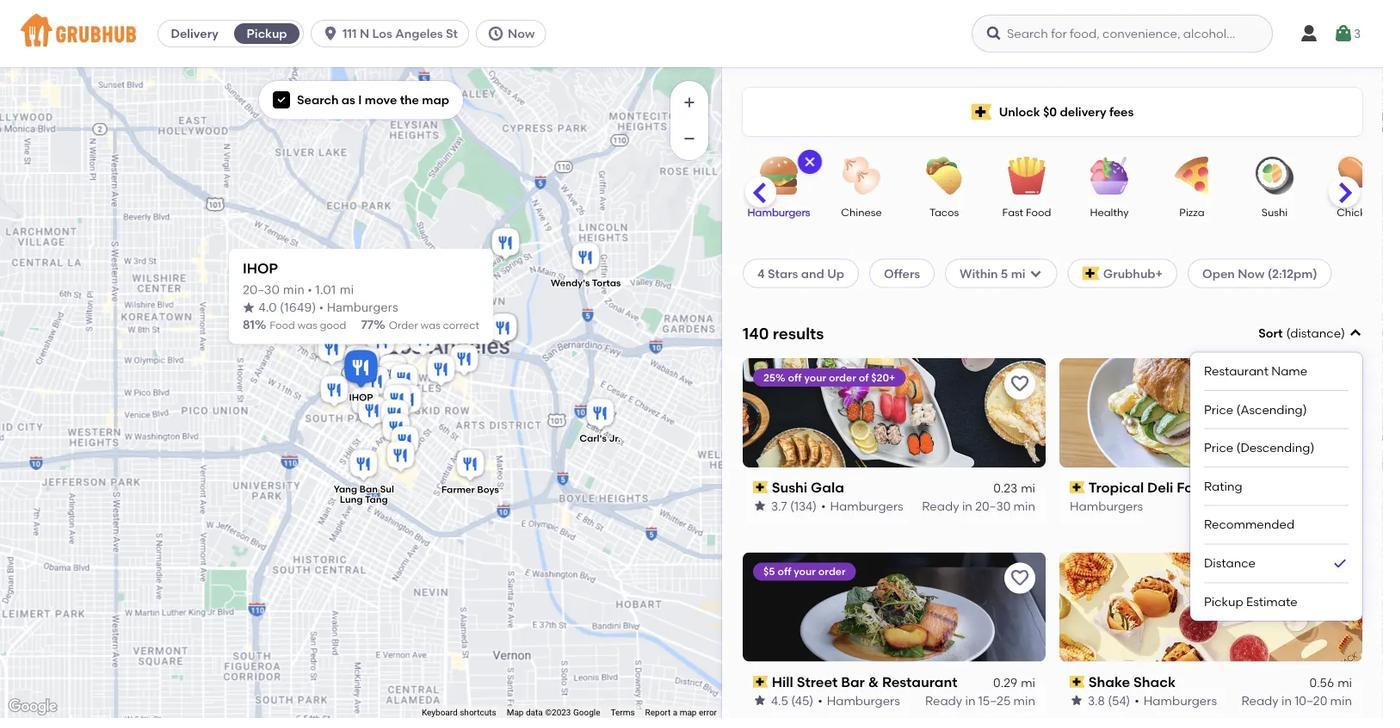 Task type: vqa. For each thing, say whether or not it's contained in the screenshot.
Wendy'S Tortas
yes



Task type: describe. For each thing, give the bounding box(es) containing it.
svg image inside now button
[[487, 25, 505, 42]]

in for hill street bar & restaurant
[[966, 693, 976, 708]]

distance option
[[1205, 545, 1349, 583]]

) for sort ( distance )
[[1342, 326, 1346, 341]]

chicken
[[1338, 206, 1379, 218]]

0.29 mi
[[994, 676, 1036, 690]]

3.8 (54)
[[1088, 693, 1131, 708]]

• inside the ihop 20–30 min • 1.01 mi
[[308, 284, 312, 296]]

0 vertical spatial restaurant
[[1205, 364, 1269, 378]]

and
[[802, 266, 825, 281]]

plus icon image
[[681, 94, 698, 111]]

d-town burger bar image
[[387, 362, 422, 400]]

tortas
[[592, 277, 621, 289]]

the kroft image
[[445, 282, 479, 319]]

farmer boys image
[[453, 447, 488, 485]]

mi inside the ihop 20–30 min • 1.01 mi
[[340, 284, 354, 296]]

salt n peppa image
[[377, 359, 411, 397]]

0.23
[[994, 481, 1018, 496]]

0.29
[[994, 676, 1018, 690]]

proceed
[[1040, 625, 1089, 640]]

ready for hill street bar & restaurant
[[926, 693, 963, 708]]

billionaire burger boyz image
[[445, 280, 479, 318]]

% for 81
[[255, 318, 266, 332]]

hamburgers for 3.8 (54)
[[1144, 693, 1218, 708]]

hamburgers down tropical at bottom right
[[1070, 498, 1144, 513]]

wendy's tortas
[[551, 277, 621, 289]]

delivery
[[171, 26, 219, 41]]

yang ban sul lung tang image
[[347, 447, 381, 485]]

los
[[372, 26, 393, 41]]

food for 81 % food was good
[[270, 319, 295, 332]]

denny's image
[[486, 311, 521, 349]]

0 horizontal spatial map
[[422, 93, 450, 107]]

save this restaurant image for hill street bar & restaurant
[[1010, 568, 1031, 589]]

• hamburgers for shake
[[1135, 693, 1218, 708]]

3 button
[[1334, 18, 1362, 49]]

Search for food, convenience, alcohol... search field
[[972, 15, 1274, 53]]

stars
[[768, 266, 799, 281]]

mi right 5
[[1012, 266, 1026, 281]]

min for sushi gala
[[1014, 498, 1036, 513]]

ihop for ihop 20–30 min • 1.01 mi
[[243, 260, 278, 277]]

a
[[673, 708, 678, 718]]

mi for sushi gala
[[1021, 481, 1036, 496]]

hill street bar & restaurant image
[[406, 322, 440, 360]]

price (descending)
[[1205, 440, 1315, 455]]

3
[[1355, 26, 1362, 41]]

tacos image
[[915, 157, 975, 195]]

chinese
[[842, 206, 882, 218]]

delivery
[[1060, 105, 1107, 119]]

to
[[1092, 625, 1105, 640]]

tacos
[[930, 206, 959, 218]]

unlock
[[999, 105, 1041, 119]]

grubhub+
[[1104, 266, 1163, 281]]

was for 77
[[421, 319, 441, 332]]

st
[[446, 26, 458, 41]]

burgershop image
[[382, 375, 416, 413]]

chicken image
[[1328, 157, 1384, 195]]

open
[[1203, 266, 1236, 281]]

• down 1.01
[[319, 302, 324, 314]]

mi for shake shack
[[1338, 676, 1353, 690]]

now button
[[476, 20, 553, 47]]

1 vertical spatial 20–30
[[976, 498, 1011, 513]]

pickup estimate
[[1205, 594, 1298, 609]]

rating image
[[243, 302, 255, 313]]

hill street bar & restaurant
[[772, 674, 958, 690]]

cargo snack shack image
[[489, 226, 523, 264]]

min for hill street bar & restaurant
[[1014, 693, 1036, 708]]

svg image for search as i move the map
[[276, 95, 287, 105]]

map region
[[0, 0, 819, 718]]

hamburgers down the hamburgers image
[[748, 206, 811, 218]]

star icon image for hill street bar & restaurant
[[753, 694, 767, 707]]

sort
[[1259, 326, 1283, 341]]

svg image up unlock
[[986, 25, 1003, 42]]

order for gala
[[829, 371, 857, 383]]

1 horizontal spatial food
[[1026, 206, 1052, 218]]

distance
[[1291, 326, 1342, 341]]

results
[[773, 324, 824, 343]]

carl's
[[580, 433, 607, 445]]

pickup for pickup estimate
[[1205, 594, 1244, 609]]

star icon image for shake shack
[[1070, 694, 1084, 707]]

bossa nova image
[[348, 384, 383, 422]]

street
[[797, 674, 838, 690]]

ready in 10–20 min for shake shack logo
[[1242, 693, 1353, 708]]

$5 off your order
[[764, 565, 846, 578]]

pizza image
[[1163, 157, 1223, 195]]

report a map error
[[646, 708, 717, 718]]

fast
[[1003, 206, 1024, 218]]

shake shack logo image
[[1060, 553, 1363, 662]]

subscription pass image
[[753, 481, 769, 494]]

rating
[[1205, 479, 1243, 494]]

vurger guyz image
[[359, 364, 393, 402]]

order for street
[[819, 565, 846, 578]]

within
[[960, 266, 998, 281]]

4
[[758, 266, 765, 281]]

sushi for sushi gala
[[772, 479, 808, 496]]

mi for hill street bar & restaurant
[[1021, 676, 1036, 690]]

minus icon image
[[681, 130, 698, 147]]

77
[[361, 318, 374, 332]]

pizza
[[1180, 206, 1205, 218]]

subscription pass image for shake shack
[[1070, 676, 1086, 688]]

1.01
[[315, 284, 336, 296]]

report a map error link
[[646, 708, 717, 718]]

shake shack
[[1089, 674, 1176, 690]]

20–30 inside the ihop 20–30 min • 1.01 mi
[[243, 284, 280, 296]]

( for 1649
[[280, 302, 284, 314]]

price for price (ascending)
[[1205, 402, 1234, 417]]

list box containing restaurant name
[[1205, 352, 1349, 621]]

the melt - 7th & figueroa, la image
[[341, 343, 376, 381]]

tang
[[365, 494, 388, 506]]

in for sushi gala
[[963, 498, 973, 513]]

food for tropical deli food truck
[[1177, 479, 1212, 496]]

checkout
[[1107, 625, 1165, 640]]

©2023
[[545, 708, 571, 718]]

sort ( distance )
[[1259, 326, 1346, 341]]

4.5
[[772, 693, 789, 708]]

within 5 mi
[[960, 266, 1026, 281]]

ihop for ihop
[[349, 392, 373, 404]]

4.5 (45)
[[772, 693, 814, 708]]

pickup button
[[231, 20, 303, 47]]

shayan express image
[[379, 411, 414, 449]]

(ascending)
[[1237, 402, 1308, 417]]

&
[[869, 674, 879, 690]]

min for shake shack
[[1331, 693, 1353, 708]]

10–20 for 'tropical deli food truck logo' at the right
[[1295, 498, 1328, 513]]

price for price (descending)
[[1205, 440, 1234, 455]]

healthy image
[[1080, 157, 1140, 195]]

ready in 15–25 min
[[926, 693, 1036, 708]]

15–25
[[979, 693, 1011, 708]]

( for distance
[[1287, 326, 1291, 341]]

hill street bar & restaurant logo image
[[743, 553, 1046, 662]]

none field containing sort
[[1191, 325, 1363, 621]]

as
[[342, 93, 356, 107]]

sushi gala logo image
[[743, 358, 1046, 467]]

0 horizontal spatial restaurant
[[883, 674, 958, 690]]

keyboard
[[422, 708, 458, 718]]

svg image left the 3 button
[[1299, 23, 1320, 44]]

star icon image for sushi gala
[[753, 499, 767, 513]]

(54)
[[1109, 693, 1131, 708]]

boys
[[477, 484, 499, 496]]

carl's jr. image
[[583, 396, 618, 434]]

dollis - breakfast restaurant image
[[315, 332, 349, 369]]

name
[[1272, 364, 1308, 378]]

offers
[[884, 266, 921, 281]]

move
[[365, 93, 397, 107]]

svg image for 3
[[1334, 23, 1355, 44]]

3.7 (134)
[[772, 498, 817, 513]]

sushi gala
[[772, 479, 845, 496]]

shack
[[1134, 674, 1176, 690]]

sushi for sushi
[[1262, 206, 1288, 218]]

wendy's tortas image
[[569, 240, 603, 278]]

$0
[[1044, 105, 1058, 119]]

data
[[526, 708, 543, 718]]

save this restaurant image
[[1327, 374, 1348, 394]]

delivery button
[[159, 20, 231, 47]]

(descending)
[[1237, 440, 1315, 455]]



Task type: locate. For each thing, give the bounding box(es) containing it.
140 results
[[743, 324, 824, 343]]

0 vertical spatial grubhub plus flag logo image
[[972, 104, 993, 120]]

subscription pass image left hill
[[753, 676, 769, 688]]

subscription pass image inside tropical deli food truck link
[[1070, 481, 1086, 494]]

1 vertical spatial map
[[680, 708, 697, 718]]

list box
[[1205, 352, 1349, 621]]

the little jewel of new orleans image
[[454, 277, 489, 315]]

0.23 mi
[[994, 481, 1036, 496]]

truck
[[1215, 479, 1252, 496]]

svg image
[[1299, 23, 1320, 44], [487, 25, 505, 42], [986, 25, 1003, 42], [803, 155, 817, 169], [1030, 266, 1043, 280]]

1 vertical spatial now
[[1238, 266, 1265, 281]]

smashburger image
[[317, 373, 352, 411]]

• hamburgers down shack
[[1135, 693, 1218, 708]]

svg image inside the 3 button
[[1334, 23, 1355, 44]]

svg image right "st" at the left
[[487, 25, 505, 42]]

el charro restaurant image
[[298, 295, 332, 332]]

grubhub plus flag logo image left grubhub+
[[1083, 266, 1100, 280]]

tropical
[[1089, 479, 1145, 496]]

% left order
[[374, 318, 386, 332]]

• hamburgers up 77
[[319, 302, 398, 314]]

order right $5
[[819, 565, 846, 578]]

star icon image
[[753, 499, 767, 513], [753, 694, 767, 707], [1070, 694, 1084, 707]]

0 vertical spatial 10–20
[[1295, 498, 1328, 513]]

10–20 up distance option
[[1295, 498, 1328, 513]]

min down 0.56 mi
[[1331, 693, 1353, 708]]

now
[[508, 26, 535, 41], [1238, 266, 1265, 281]]

140
[[743, 324, 769, 343]]

map right the a
[[680, 708, 697, 718]]

2 was from the left
[[421, 319, 441, 332]]

0 vertical spatial order
[[829, 371, 857, 383]]

sushi down sushi image
[[1262, 206, 1288, 218]]

fast food image
[[997, 157, 1057, 195]]

hamburgers down shack
[[1144, 693, 1218, 708]]

save this restaurant image for sushi gala
[[1010, 374, 1031, 394]]

1 vertical spatial food
[[270, 319, 295, 332]]

carl's jr.
[[580, 433, 621, 445]]

2 % from the left
[[374, 318, 386, 332]]

2 vertical spatial food
[[1177, 479, 1212, 496]]

81
[[243, 318, 255, 332]]

ready for shake shack
[[1242, 693, 1279, 708]]

keyboard shortcuts button
[[422, 707, 497, 718]]

min up 1649
[[283, 284, 305, 296]]

0 horizontal spatial (
[[280, 302, 284, 314]]

was down 1649
[[298, 319, 318, 332]]

min down 0.23 mi
[[1014, 498, 1036, 513]]

wild living foods image
[[380, 382, 415, 420]]

tropical deli food truck link
[[1070, 478, 1353, 497]]

20–30 down 0.23
[[976, 498, 1011, 513]]

ale's restaurant image
[[384, 438, 418, 476]]

svg image left chinese image
[[803, 155, 817, 169]]

(134)
[[790, 498, 817, 513]]

• right (45)
[[818, 693, 823, 708]]

0 horizontal spatial 20–30
[[243, 284, 280, 296]]

1 horizontal spatial restaurant
[[1205, 364, 1269, 378]]

0 vertical spatial ihop
[[243, 260, 278, 277]]

None field
[[1191, 325, 1363, 621]]

tropical deli food truck logo image
[[1060, 358, 1363, 467]]

2 ready in 10–20 min from the top
[[1242, 693, 1353, 708]]

) down 1.01
[[312, 302, 316, 314]]

ban
[[360, 484, 378, 495]]

subscription pass image for tropical deli food truck
[[1070, 481, 1086, 494]]

0.56
[[1310, 676, 1335, 690]]

ready in 10–20 min for 'tropical deli food truck logo' at the right
[[1242, 498, 1353, 513]]

svg image right 5
[[1030, 266, 1043, 280]]

10–20 down 0.56
[[1295, 693, 1328, 708]]

now right open
[[1238, 266, 1265, 281]]

price up "rating"
[[1205, 440, 1234, 455]]

vegan hooligans image
[[391, 382, 425, 420]]

good
[[320, 319, 346, 332]]

n
[[360, 26, 370, 41]]

subscription pass image left shake
[[1070, 676, 1086, 688]]

order
[[829, 371, 857, 383], [819, 565, 846, 578]]

1 horizontal spatial grubhub plus flag logo image
[[1083, 266, 1100, 280]]

now right "st" at the left
[[508, 26, 535, 41]]

ready
[[923, 498, 960, 513], [1242, 498, 1279, 513], [926, 693, 963, 708], [1242, 693, 1279, 708]]

i
[[358, 93, 362, 107]]

mi right 1.01
[[340, 284, 354, 296]]

hamburgers for 3.7 (134)
[[831, 498, 904, 513]]

2 10–20 from the top
[[1295, 693, 1328, 708]]

• right (54)
[[1135, 693, 1140, 708]]

0 vertical spatial sushi
[[1262, 206, 1288, 218]]

25%
[[764, 371, 786, 383]]

1 10–20 from the top
[[1295, 498, 1328, 513]]

hamburgers for 4.5 (45)
[[827, 693, 901, 708]]

restaurant up price (ascending)
[[1205, 364, 1269, 378]]

min up the check icon
[[1331, 498, 1353, 513]]

0 vertical spatial price
[[1205, 402, 1234, 417]]

error
[[699, 708, 717, 718]]

hamburgers
[[748, 206, 811, 218], [327, 302, 398, 314], [831, 498, 904, 513], [1070, 498, 1144, 513], [827, 693, 901, 708], [1144, 693, 1218, 708]]

arda's cafe image
[[376, 352, 410, 390]]

) inside map region
[[312, 302, 316, 314]]

• down gala
[[821, 498, 826, 513]]

sushi up 3.7 (134)
[[772, 479, 808, 496]]

hamburgers up 77
[[327, 302, 398, 314]]

• left 1.01
[[308, 284, 312, 296]]

1 ready in 10–20 min from the top
[[1242, 498, 1353, 513]]

( right 4.0
[[280, 302, 284, 314]]

google image
[[4, 696, 61, 718]]

0 vertical spatial now
[[508, 26, 535, 41]]

yang ban sul lung tang
[[334, 484, 394, 506]]

map
[[422, 93, 450, 107], [680, 708, 697, 718]]

(45)
[[792, 693, 814, 708]]

hamburgers inside map region
[[327, 302, 398, 314]]

hamburgers for 1649
[[327, 302, 398, 314]]

was right order
[[421, 319, 441, 332]]

price left (ascending)
[[1205, 402, 1234, 417]]

grubhub plus flag logo image left unlock
[[972, 104, 993, 120]]

svg image inside 111 n los angeles st button
[[322, 25, 339, 42]]

10–20
[[1295, 498, 1328, 513], [1295, 693, 1328, 708]]

2 price from the top
[[1205, 440, 1234, 455]]

pickup for pickup
[[247, 26, 287, 41]]

0 vertical spatial off
[[788, 371, 802, 383]]

0 vertical spatial )
[[312, 302, 316, 314]]

your for gala
[[805, 371, 827, 383]]

grubhub plus flag logo image for grubhub+
[[1083, 266, 1100, 280]]

1 vertical spatial sushi
[[772, 479, 808, 496]]

mi right 0.23
[[1021, 481, 1036, 496]]

distance
[[1205, 556, 1256, 571]]

1 horizontal spatial %
[[374, 318, 386, 332]]

• hamburgers down gala
[[821, 498, 904, 513]]

( inside map region
[[280, 302, 284, 314]]

1 vertical spatial grubhub plus flag logo image
[[1083, 266, 1100, 280]]

1 horizontal spatial ihop
[[349, 392, 373, 404]]

subscription pass image left tropical at bottom right
[[1070, 481, 1086, 494]]

your for street
[[794, 565, 816, 578]]

tropical deli food truck image
[[424, 352, 459, 390]]

111 n los angeles st button
[[311, 20, 476, 47]]

hamburgers image
[[749, 157, 809, 195]]

1 horizontal spatial was
[[421, 319, 441, 332]]

off right "25%"
[[788, 371, 802, 383]]

77 % order was correct
[[361, 318, 480, 332]]

0 horizontal spatial was
[[298, 319, 318, 332]]

ready for sushi gala
[[923, 498, 960, 513]]

)
[[312, 302, 316, 314], [1342, 326, 1346, 341]]

min
[[283, 284, 305, 296], [1014, 498, 1036, 513], [1331, 498, 1353, 513], [1014, 693, 1036, 708], [1331, 693, 1353, 708]]

1 horizontal spatial pickup
[[1205, 594, 1244, 609]]

5
[[1001, 266, 1009, 281]]

of
[[859, 371, 869, 383]]

10–20 for shake shack logo
[[1295, 693, 1328, 708]]

$5
[[764, 565, 775, 578]]

) for 4.0 ( 1649 )
[[312, 302, 316, 314]]

0 horizontal spatial now
[[508, 26, 535, 41]]

1 vertical spatial restaurant
[[883, 674, 958, 690]]

bar
[[841, 674, 865, 690]]

farmer
[[442, 484, 475, 496]]

1 horizontal spatial map
[[680, 708, 697, 718]]

1 vertical spatial )
[[1342, 326, 1346, 341]]

0 horizontal spatial %
[[255, 318, 266, 332]]

check icon image
[[1332, 555, 1349, 572]]

terms link
[[611, 708, 635, 718]]

1 vertical spatial order
[[819, 565, 846, 578]]

gus's drive-in image
[[308, 273, 342, 311]]

2 horizontal spatial food
[[1177, 479, 1212, 496]]

1 vertical spatial (
[[1287, 326, 1291, 341]]

your right "25%"
[[805, 371, 827, 383]]

0 horizontal spatial )
[[312, 302, 316, 314]]

ready in 20–30 min
[[923, 498, 1036, 513]]

0 vertical spatial your
[[805, 371, 827, 383]]

food right fast
[[1026, 206, 1052, 218]]

anna's fish market dtla image
[[348, 344, 383, 382]]

fast food
[[1003, 206, 1052, 218]]

%
[[255, 318, 266, 332], [374, 318, 386, 332]]

0 vertical spatial food
[[1026, 206, 1052, 218]]

estimate
[[1247, 594, 1298, 609]]

0 vertical spatial pickup
[[247, 26, 287, 41]]

google
[[573, 708, 601, 718]]

min inside the ihop 20–30 min • 1.01 mi
[[283, 284, 305, 296]]

bonaventure brewing co. image
[[364, 325, 398, 363]]

mi right 0.29
[[1021, 676, 1036, 690]]

now inside button
[[508, 26, 535, 41]]

(
[[280, 302, 284, 314], [1287, 326, 1291, 341]]

was
[[298, 319, 318, 332], [421, 319, 441, 332]]

grubhub plus flag logo image for unlock $0 delivery fees
[[972, 104, 993, 120]]

the vegan joint image
[[388, 424, 422, 462]]

deli
[[1148, 479, 1174, 496]]

% down 4.0
[[255, 318, 266, 332]]

food down 4.0 ( 1649 )
[[270, 319, 295, 332]]

1 vertical spatial off
[[778, 565, 792, 578]]

1 horizontal spatial 20–30
[[976, 498, 1011, 513]]

farmer boys
[[442, 484, 499, 496]]

hamburgers down gala
[[831, 498, 904, 513]]

map right the
[[422, 93, 450, 107]]

order left the of
[[829, 371, 857, 383]]

20–30
[[243, 284, 280, 296], [976, 498, 1011, 513]]

• for shake shack
[[1135, 693, 1140, 708]]

off right $5
[[778, 565, 792, 578]]

terms
[[611, 708, 635, 718]]

sushi image
[[1245, 157, 1305, 195]]

0 horizontal spatial grubhub plus flag logo image
[[972, 104, 993, 120]]

food right deli
[[1177, 479, 1212, 496]]

chinese image
[[832, 157, 892, 195]]

1 horizontal spatial )
[[1342, 326, 1346, 341]]

was inside "81 % food was good"
[[298, 319, 318, 332]]

• hamburgers
[[319, 302, 398, 314], [821, 498, 904, 513], [818, 693, 901, 708], [1135, 693, 1218, 708]]

• hamburgers for hill
[[818, 693, 901, 708]]

open now (2:12pm)
[[1203, 266, 1318, 281]]

hill
[[772, 674, 794, 690]]

sushi gala image
[[447, 342, 482, 380]]

grubhub plus flag logo image
[[972, 104, 993, 120], [1083, 266, 1100, 280]]

pickup down distance
[[1205, 594, 1244, 609]]

ihop image
[[341, 347, 382, 393]]

star icon image left 4.5
[[753, 694, 767, 707]]

svg image for 111 n los angeles st
[[322, 25, 339, 42]]

min down 0.29 mi
[[1014, 693, 1036, 708]]

main navigation navigation
[[0, 0, 1384, 67]]

0 horizontal spatial sushi
[[772, 479, 808, 496]]

hamburgers down hill street bar & restaurant
[[827, 693, 901, 708]]

report
[[646, 708, 671, 718]]

in
[[963, 498, 973, 513], [1282, 498, 1293, 513], [966, 693, 976, 708], [1282, 693, 1293, 708]]

recommended
[[1205, 517, 1295, 532]]

0 horizontal spatial pickup
[[247, 26, 287, 41]]

was inside 77 % order was correct
[[421, 319, 441, 332]]

correct
[[443, 319, 480, 332]]

pickup right delivery button
[[247, 26, 287, 41]]

off for hill
[[778, 565, 792, 578]]

1 horizontal spatial (
[[1287, 326, 1291, 341]]

• for hill street bar & restaurant
[[818, 693, 823, 708]]

1649
[[284, 302, 312, 314]]

1 vertical spatial ihop
[[349, 392, 373, 404]]

ihop inside the ihop 20–30 min • 1.01 mi
[[243, 260, 278, 277]]

order
[[389, 319, 418, 332]]

111 n los angeles st
[[343, 26, 458, 41]]

your right $5
[[794, 565, 816, 578]]

svg image
[[1334, 23, 1355, 44], [322, 25, 339, 42], [276, 95, 287, 105], [1349, 327, 1363, 340]]

map
[[507, 708, 524, 718]]

• hamburgers for sushi
[[821, 498, 904, 513]]

1 vertical spatial pickup
[[1205, 594, 1244, 609]]

burger district image
[[378, 397, 412, 435]]

1 % from the left
[[255, 318, 266, 332]]

• hamburgers down hill street bar & restaurant
[[818, 693, 901, 708]]

1 price from the top
[[1205, 402, 1234, 417]]

mi
[[1012, 266, 1026, 281], [340, 284, 354, 296], [1021, 481, 1036, 496], [1021, 676, 1036, 690], [1338, 676, 1353, 690]]

1 horizontal spatial sushi
[[1262, 206, 1288, 218]]

% for 77
[[374, 318, 386, 332]]

1 horizontal spatial now
[[1238, 266, 1265, 281]]

• hamburgers inside map region
[[319, 302, 398, 314]]

1 vertical spatial price
[[1205, 440, 1234, 455]]

save this restaurant image
[[1010, 374, 1031, 394], [1010, 568, 1031, 589], [1327, 568, 1348, 589]]

1 was from the left
[[298, 319, 318, 332]]

1 vertical spatial 10–20
[[1295, 693, 1328, 708]]

burger den image
[[486, 311, 521, 349]]

proceed to checkout
[[1040, 625, 1165, 640]]

proceed to checkout button
[[987, 617, 1218, 648]]

star icon image down subscription pass image
[[753, 499, 767, 513]]

ready in 10–20 min up recommended
[[1242, 498, 1353, 513]]

0 vertical spatial map
[[422, 93, 450, 107]]

1 vertical spatial your
[[794, 565, 816, 578]]

pickup inside list box
[[1205, 594, 1244, 609]]

shake shack image
[[382, 320, 416, 358]]

ready in 10–20 min down 0.56
[[1242, 693, 1353, 708]]

restaurant name
[[1205, 364, 1308, 378]]

0 horizontal spatial food
[[270, 319, 295, 332]]

0 vertical spatial ready in 10–20 min
[[1242, 498, 1353, 513]]

off
[[788, 371, 802, 383], [778, 565, 792, 578]]

restaurant right &
[[883, 674, 958, 690]]

mi right 0.56
[[1338, 676, 1353, 690]]

1 vertical spatial ready in 10–20 min
[[1242, 693, 1353, 708]]

20–30 up 4.0
[[243, 284, 280, 296]]

tropical deli food truck
[[1089, 479, 1252, 496]]

subscription pass image for hill street bar & restaurant
[[753, 676, 769, 688]]

star icon image left 3.8
[[1070, 694, 1084, 707]]

in for shake shack
[[1282, 693, 1293, 708]]

0 vertical spatial 20–30
[[243, 284, 280, 296]]

was for 81
[[298, 319, 318, 332]]

( right sort
[[1287, 326, 1291, 341]]

(2:12pm)
[[1268, 266, 1318, 281]]

pickup inside 'button'
[[247, 26, 287, 41]]

pickup
[[247, 26, 287, 41], [1205, 594, 1244, 609]]

keyboard shortcuts
[[422, 708, 497, 718]]

0 vertical spatial (
[[280, 302, 284, 314]]

subscription pass image
[[1070, 481, 1086, 494], [753, 676, 769, 688], [1070, 676, 1086, 688]]

• for sushi gala
[[821, 498, 826, 513]]

0 horizontal spatial ihop
[[243, 260, 278, 277]]

master burger image
[[355, 394, 390, 431]]

food inside "81 % food was good"
[[270, 319, 295, 332]]

) up save this restaurant image
[[1342, 326, 1346, 341]]

off for sushi
[[788, 371, 802, 383]]

habibi bites image
[[311, 328, 346, 366]]

$20+
[[872, 371, 896, 383]]

search as i move the map
[[297, 93, 450, 107]]

3.7
[[772, 498, 788, 513]]



